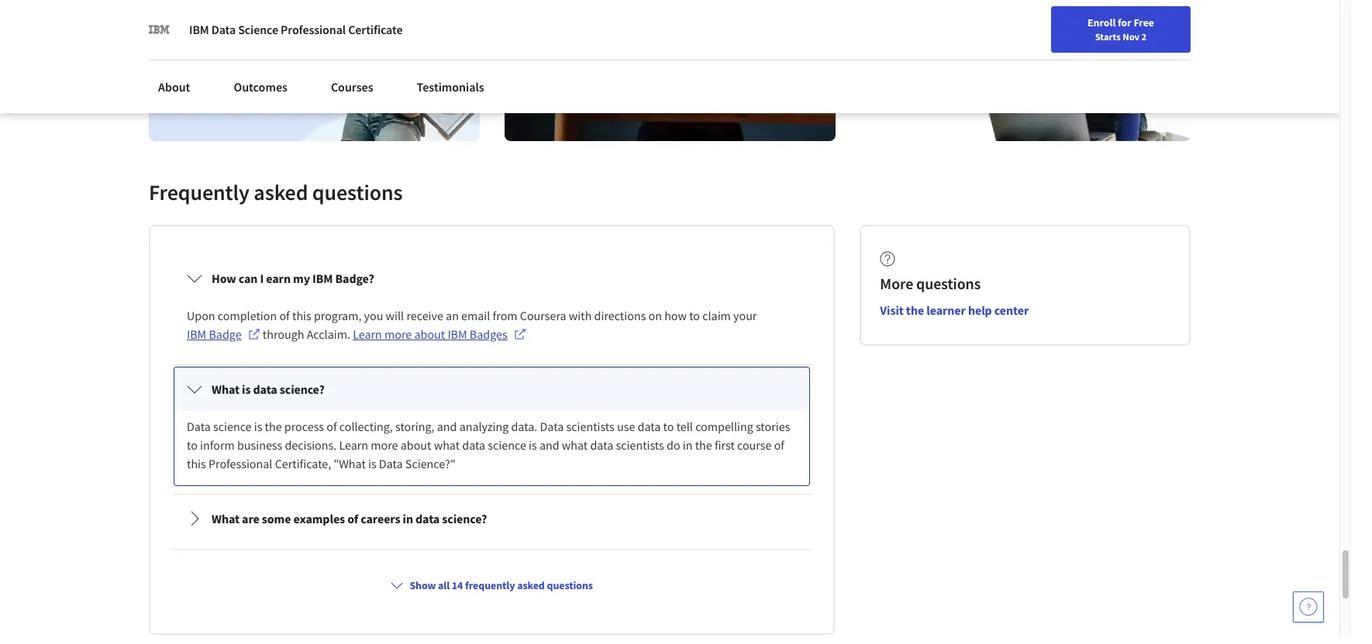 Task type: vqa. For each thing, say whether or not it's contained in the screenshot.
"and" to the left
yes



Task type: describe. For each thing, give the bounding box(es) containing it.
2
[[1142, 30, 1147, 43]]

some
[[262, 511, 291, 527]]

are
[[242, 511, 260, 527]]

will
[[386, 308, 404, 323]]

how
[[212, 271, 236, 286]]

your
[[734, 308, 757, 323]]

more questions
[[881, 274, 981, 293]]

all
[[438, 579, 450, 592]]

starts
[[1096, 30, 1121, 43]]

1 vertical spatial science
[[488, 437, 527, 453]]

in inside dropdown button
[[403, 511, 413, 527]]

science
[[238, 22, 278, 37]]

what are some examples of careers in data science?
[[212, 511, 487, 527]]

upon
[[187, 308, 215, 323]]

through acclaim.
[[260, 326, 353, 342]]

email
[[462, 308, 490, 323]]

visit
[[881, 302, 904, 318]]

data right careers
[[416, 511, 440, 527]]

data down analyzing
[[462, 437, 486, 453]]

examples
[[294, 511, 345, 527]]

do
[[667, 437, 681, 453]]

badge?
[[335, 271, 374, 286]]

visit the learner help center
[[881, 302, 1029, 318]]

badge
[[209, 326, 242, 342]]

from
[[493, 308, 518, 323]]

0 vertical spatial to
[[690, 308, 700, 323]]

data.
[[511, 419, 538, 434]]

2 vertical spatial the
[[695, 437, 713, 453]]

0 horizontal spatial science?
[[280, 382, 325, 397]]

visit the learner help center link
[[881, 302, 1029, 318]]

receive
[[407, 308, 444, 323]]

analyzing
[[460, 419, 509, 434]]

coursera
[[520, 308, 567, 323]]

of down stories
[[775, 437, 785, 453]]

2 what from the left
[[562, 437, 588, 453]]

data left science
[[212, 22, 236, 37]]

nov
[[1123, 30, 1140, 43]]

data right data.
[[540, 419, 564, 434]]

ibm badge link
[[187, 325, 260, 344]]

what is data science? button
[[175, 368, 810, 411]]

learn inside "data science is the process of collecting, storing, and analyzing data. data scientists use data to tell compelling stories to inform business decisions. learn more about what data science is and what data scientists do in the first course of this professional certificate, "what is data science?""
[[339, 437, 368, 453]]

certificate,
[[275, 456, 331, 471]]

first
[[715, 437, 735, 453]]

use
[[617, 419, 635, 434]]

of right process
[[327, 419, 337, 434]]

certificate
[[348, 22, 403, 37]]

0 horizontal spatial scientists
[[567, 419, 615, 434]]

i
[[260, 271, 264, 286]]

help center image
[[1300, 598, 1318, 617]]

0 vertical spatial questions
[[312, 178, 403, 206]]

0 vertical spatial learn
[[353, 326, 382, 342]]

professional inside "data science is the process of collecting, storing, and analyzing data. data scientists use data to tell compelling stories to inform business decisions. learn more about what data science is and what data scientists do in the first course of this professional certificate, "what is data science?""
[[209, 456, 273, 471]]

collapsed list
[[169, 251, 815, 638]]

testimonials
[[417, 79, 485, 95]]

0 horizontal spatial asked
[[254, 178, 308, 206]]

ibm image
[[149, 19, 171, 40]]

opens in a new tab image
[[248, 328, 260, 340]]

how can i earn my ibm badge? button
[[175, 257, 810, 300]]

opens in a new tab image
[[514, 328, 526, 340]]

science?"
[[406, 456, 456, 471]]

what are some examples of careers in data science? button
[[175, 497, 810, 541]]

an
[[446, 308, 459, 323]]

learn more about ibm badges link
[[353, 325, 526, 344]]

decisions.
[[285, 437, 337, 453]]

process
[[284, 419, 324, 434]]

program,
[[314, 308, 362, 323]]

tell
[[677, 419, 693, 434]]

is down data.
[[529, 437, 537, 453]]

courses
[[331, 79, 374, 95]]

in inside "data science is the process of collecting, storing, and analyzing data. data scientists use data to tell compelling stories to inform business decisions. learn more about what data science is and what data scientists do in the first course of this professional certificate, "what is data science?""
[[683, 437, 693, 453]]

acclaim.
[[307, 326, 351, 342]]

what is data science?
[[212, 382, 325, 397]]

center
[[995, 302, 1029, 318]]

is inside dropdown button
[[242, 382, 251, 397]]

1 vertical spatial and
[[540, 437, 560, 453]]

badges
[[470, 326, 508, 342]]

2 horizontal spatial questions
[[917, 274, 981, 293]]

data right use
[[638, 419, 661, 434]]



Task type: locate. For each thing, give the bounding box(es) containing it.
english
[[1043, 17, 1080, 33]]

0 vertical spatial about
[[415, 326, 445, 342]]

1 horizontal spatial this
[[292, 308, 312, 323]]

0 vertical spatial professional
[[281, 22, 346, 37]]

learn down the 'you'
[[353, 326, 382, 342]]

what down badge
[[212, 382, 240, 397]]

1 horizontal spatial science?
[[442, 511, 487, 527]]

about down storing,
[[401, 437, 432, 453]]

what
[[434, 437, 460, 453], [562, 437, 588, 453]]

more down collecting,
[[371, 437, 398, 453]]

science? down science?"
[[442, 511, 487, 527]]

of up through
[[280, 308, 290, 323]]

through
[[263, 326, 304, 342]]

completion
[[218, 308, 277, 323]]

english button
[[1015, 0, 1108, 50]]

to
[[690, 308, 700, 323], [664, 419, 674, 434], [187, 437, 198, 453]]

in
[[683, 437, 693, 453], [403, 511, 413, 527]]

ibm down upon
[[187, 326, 206, 342]]

this
[[292, 308, 312, 323], [187, 456, 206, 471]]

science?
[[280, 382, 325, 397], [442, 511, 487, 527]]

show all 14 frequently asked questions
[[410, 579, 593, 592]]

0 vertical spatial in
[[683, 437, 693, 453]]

1 horizontal spatial in
[[683, 437, 693, 453]]

science
[[213, 419, 252, 434], [488, 437, 527, 453]]

about
[[415, 326, 445, 342], [401, 437, 432, 453]]

careers
[[361, 511, 401, 527]]

1 horizontal spatial professional
[[281, 22, 346, 37]]

science up inform
[[213, 419, 252, 434]]

storing,
[[396, 419, 435, 434]]

the right visit
[[907, 302, 925, 318]]

data
[[212, 22, 236, 37], [187, 419, 211, 434], [540, 419, 564, 434], [379, 456, 403, 471]]

what for what are some examples of careers in data science?
[[212, 511, 240, 527]]

2 vertical spatial to
[[187, 437, 198, 453]]

for
[[1118, 16, 1132, 29]]

this down inform
[[187, 456, 206, 471]]

about inside learn more about ibm badges link
[[415, 326, 445, 342]]

about link
[[149, 70, 200, 104]]

data up business
[[253, 382, 277, 397]]

of inside dropdown button
[[348, 511, 358, 527]]

2 vertical spatial questions
[[547, 579, 593, 592]]

1 horizontal spatial and
[[540, 437, 560, 453]]

learn up "what
[[339, 437, 368, 453]]

this up through acclaim.
[[292, 308, 312, 323]]

0 vertical spatial asked
[[254, 178, 308, 206]]

professional right science
[[281, 22, 346, 37]]

courses link
[[322, 70, 383, 104]]

what left are
[[212, 511, 240, 527]]

free
[[1134, 16, 1155, 29]]

professional
[[281, 22, 346, 37], [209, 456, 273, 471]]

more
[[385, 326, 412, 342], [371, 437, 398, 453]]

1 vertical spatial professional
[[209, 456, 273, 471]]

0 horizontal spatial questions
[[312, 178, 403, 206]]

0 horizontal spatial in
[[403, 511, 413, 527]]

the left first
[[695, 437, 713, 453]]

is up business
[[254, 419, 262, 434]]

0 horizontal spatial and
[[437, 419, 457, 434]]

how
[[665, 308, 687, 323]]

"what
[[334, 456, 366, 471]]

0 vertical spatial and
[[437, 419, 457, 434]]

1 horizontal spatial what
[[562, 437, 588, 453]]

my
[[293, 271, 310, 286]]

1 vertical spatial scientists
[[616, 437, 665, 453]]

2 what from the top
[[212, 511, 240, 527]]

2 horizontal spatial the
[[907, 302, 925, 318]]

0 vertical spatial scientists
[[567, 419, 615, 434]]

1 horizontal spatial questions
[[547, 579, 593, 592]]

the up business
[[265, 419, 282, 434]]

about inside "data science is the process of collecting, storing, and analyzing data. data scientists use data to tell compelling stories to inform business decisions. learn more about what data science is and what data scientists do in the first course of this professional certificate, "what is data science?""
[[401, 437, 432, 453]]

0 horizontal spatial to
[[187, 437, 198, 453]]

0 vertical spatial this
[[292, 308, 312, 323]]

is right "what
[[368, 456, 377, 471]]

1 vertical spatial science?
[[442, 511, 487, 527]]

about down receive on the left of the page
[[415, 326, 445, 342]]

1 horizontal spatial to
[[664, 419, 674, 434]]

scientists down use
[[616, 437, 665, 453]]

1 horizontal spatial scientists
[[616, 437, 665, 453]]

frequently
[[465, 579, 515, 592]]

scientists
[[567, 419, 615, 434], [616, 437, 665, 453]]

questions
[[312, 178, 403, 206], [917, 274, 981, 293], [547, 579, 593, 592]]

about
[[158, 79, 190, 95]]

ibm right "my"
[[313, 271, 333, 286]]

0 horizontal spatial what
[[434, 437, 460, 453]]

ibm right ibm icon
[[189, 22, 209, 37]]

business
[[237, 437, 282, 453]]

data left science?"
[[379, 456, 403, 471]]

1 what from the top
[[212, 382, 240, 397]]

enroll for free starts nov 2
[[1088, 16, 1155, 43]]

questions inside the show all 14 frequently asked questions dropdown button
[[547, 579, 593, 592]]

more inside "data science is the process of collecting, storing, and analyzing data. data scientists use data to tell compelling stories to inform business decisions. learn more about what data science is and what data scientists do in the first course of this professional certificate, "what is data science?""
[[371, 437, 398, 453]]

0 horizontal spatial this
[[187, 456, 206, 471]]

frequently asked questions
[[149, 178, 403, 206]]

claim
[[703, 308, 731, 323]]

outcomes link
[[224, 70, 297, 104]]

in right careers
[[403, 511, 413, 527]]

1 vertical spatial this
[[187, 456, 206, 471]]

1 vertical spatial questions
[[917, 274, 981, 293]]

1 vertical spatial more
[[371, 437, 398, 453]]

more down will
[[385, 326, 412, 342]]

with
[[569, 308, 592, 323]]

0 vertical spatial what
[[212, 382, 240, 397]]

can
[[239, 271, 258, 286]]

show notifications image
[[1131, 19, 1149, 38]]

is
[[242, 382, 251, 397], [254, 419, 262, 434], [529, 437, 537, 453], [368, 456, 377, 471]]

enroll
[[1088, 16, 1116, 29]]

data left do
[[591, 437, 614, 453]]

outcomes
[[234, 79, 288, 95]]

1 vertical spatial what
[[212, 511, 240, 527]]

earn
[[266, 271, 291, 286]]

this inside "data science is the process of collecting, storing, and analyzing data. data scientists use data to tell compelling stories to inform business decisions. learn more about what data science is and what data scientists do in the first course of this professional certificate, "what is data science?""
[[187, 456, 206, 471]]

more
[[881, 274, 914, 293]]

collecting,
[[340, 419, 393, 434]]

and
[[437, 419, 457, 434], [540, 437, 560, 453]]

0 vertical spatial the
[[907, 302, 925, 318]]

1 vertical spatial to
[[664, 419, 674, 434]]

learn more about ibm badges
[[353, 326, 508, 342]]

course
[[738, 437, 772, 453]]

14
[[452, 579, 463, 592]]

help
[[969, 302, 993, 318]]

1 what from the left
[[434, 437, 460, 453]]

science down data.
[[488, 437, 527, 453]]

is down opens in a new tab icon
[[242, 382, 251, 397]]

testimonials link
[[408, 70, 494, 104]]

frequently
[[149, 178, 250, 206]]

science? up process
[[280, 382, 325, 397]]

stories
[[756, 419, 791, 434]]

on
[[649, 308, 662, 323]]

1 vertical spatial the
[[265, 419, 282, 434]]

ibm badge
[[187, 326, 242, 342]]

0 vertical spatial more
[[385, 326, 412, 342]]

show all 14 frequently asked questions button
[[385, 572, 599, 599]]

1 vertical spatial asked
[[517, 579, 545, 592]]

0 vertical spatial science
[[213, 419, 252, 434]]

0 horizontal spatial professional
[[209, 456, 273, 471]]

1 horizontal spatial science
[[488, 437, 527, 453]]

1 vertical spatial about
[[401, 437, 432, 453]]

0 horizontal spatial science
[[213, 419, 252, 434]]

data up inform
[[187, 419, 211, 434]]

1 vertical spatial learn
[[339, 437, 368, 453]]

2 horizontal spatial to
[[690, 308, 700, 323]]

inform
[[200, 437, 235, 453]]

of left careers
[[348, 511, 358, 527]]

upon completion of this program, you will receive an email from coursera with directions on how to claim your
[[187, 308, 760, 323]]

0 vertical spatial science?
[[280, 382, 325, 397]]

directions
[[595, 308, 646, 323]]

scientists left use
[[567, 419, 615, 434]]

1 vertical spatial in
[[403, 511, 413, 527]]

compelling
[[696, 419, 754, 434]]

1 horizontal spatial the
[[695, 437, 713, 453]]

ibm data science professional certificate
[[189, 22, 403, 37]]

to right how
[[690, 308, 700, 323]]

to left inform
[[187, 437, 198, 453]]

learner
[[927, 302, 966, 318]]

ibm inside dropdown button
[[313, 271, 333, 286]]

None search field
[[221, 10, 593, 41]]

show
[[410, 579, 436, 592]]

of
[[280, 308, 290, 323], [327, 419, 337, 434], [775, 437, 785, 453], [348, 511, 358, 527]]

professional down business
[[209, 456, 273, 471]]

1 horizontal spatial asked
[[517, 579, 545, 592]]

in right do
[[683, 437, 693, 453]]

you
[[364, 308, 383, 323]]

data science is the process of collecting, storing, and analyzing data. data scientists use data to tell compelling stories to inform business decisions. learn more about what data science is and what data scientists do in the first course of this professional certificate, "what is data science?"
[[187, 419, 793, 471]]

asked inside the show all 14 frequently asked questions dropdown button
[[517, 579, 545, 592]]

how can i earn my ibm badge?
[[212, 271, 374, 286]]

what for what is data science?
[[212, 382, 240, 397]]

0 horizontal spatial the
[[265, 419, 282, 434]]

learn
[[353, 326, 382, 342], [339, 437, 368, 453]]

to left the tell
[[664, 419, 674, 434]]

ibm down an
[[448, 326, 467, 342]]



